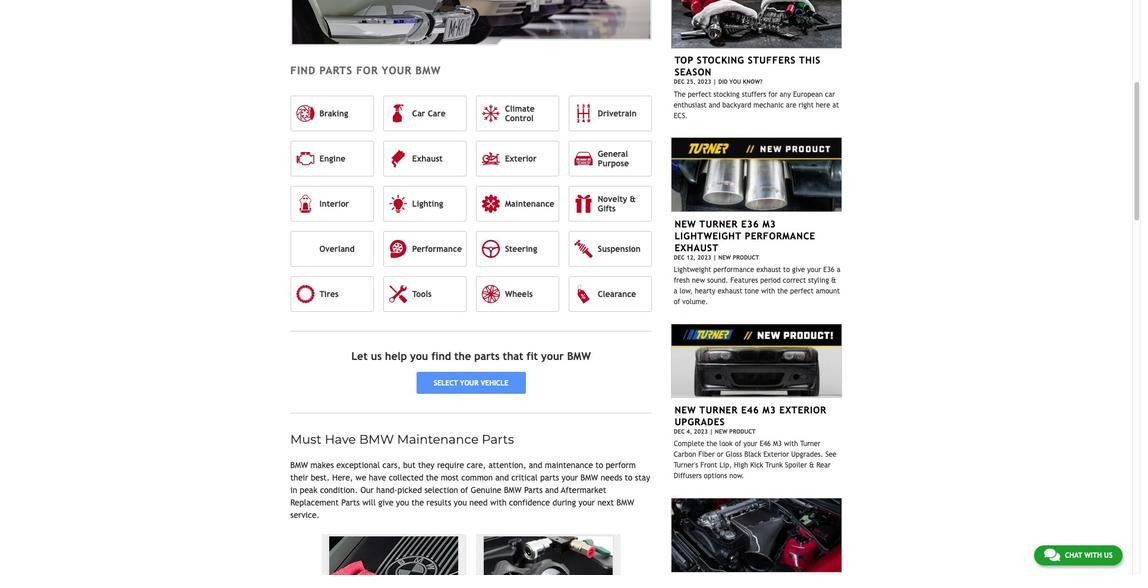 Task type: locate. For each thing, give the bounding box(es) containing it.
0 horizontal spatial to
[[596, 461, 604, 470]]

your up styling
[[808, 266, 822, 274]]

wheels
[[505, 289, 533, 299]]

with down period
[[761, 287, 776, 296]]

your up black
[[744, 440, 758, 449]]

new tune - e46 m3 csl style intakes by turner image
[[671, 498, 842, 573]]

performance down the lighting
[[412, 244, 462, 254]]

m3 down new turner e36 m3 lightweight performance exhaust 'image' on the right top of page
[[763, 219, 776, 230]]

exhaust up period
[[757, 266, 781, 274]]

1 vertical spatial perfect
[[790, 287, 814, 296]]

perfect down correct
[[790, 287, 814, 296]]

e36 up performance
[[742, 219, 760, 230]]

0 vertical spatial e46
[[742, 405, 760, 416]]

or
[[717, 451, 724, 459]]

2 horizontal spatial &
[[832, 276, 837, 285]]

parts right find
[[320, 64, 353, 76]]

bmw down the critical at the bottom left
[[504, 485, 522, 495]]

0 vertical spatial exhaust
[[412, 154, 443, 163]]

new up upgrades
[[675, 405, 697, 416]]

1 vertical spatial product
[[730, 429, 756, 435]]

maintenance up they at left
[[397, 432, 479, 447]]

m3 down new turner e46 m3 exterior upgrades image on the right
[[763, 405, 776, 416]]

of
[[674, 298, 681, 306], [735, 440, 742, 449], [461, 485, 468, 495]]

1 horizontal spatial to
[[625, 473, 633, 483]]

0 vertical spatial parts
[[474, 350, 500, 363]]

for inside top stocking stuffers this season dec 25, 2023 | did you know? the perfect stocking stuffers for any european car enthusiast and backyard mechanic are right here at ecs.
[[769, 90, 778, 99]]

0 vertical spatial of
[[674, 298, 681, 306]]

1 vertical spatial parts
[[540, 473, 559, 483]]

your right the select
[[460, 379, 479, 387]]

and up the critical at the bottom left
[[529, 461, 543, 470]]

perfect up enthusiast
[[688, 90, 712, 99]]

2 vertical spatial |
[[710, 429, 713, 435]]

dec left '25,'
[[674, 79, 685, 85]]

upgrades.
[[792, 451, 824, 459]]

1 vertical spatial 2023
[[698, 254, 712, 261]]

1 vertical spatial performance
[[412, 244, 462, 254]]

front
[[701, 462, 718, 470]]

| inside new turner e46 m3 exterior upgrades dec 4, 2023 | new product complete the look of your e46 m3 with turner carbon fiber or gloss black exterior upgrades. see turner's front lip, high kick trunk spoiler & rear diffusers options now.
[[710, 429, 713, 435]]

1 vertical spatial m3
[[763, 405, 776, 416]]

0 vertical spatial dec
[[674, 79, 685, 85]]

new up look at the bottom right
[[715, 429, 728, 435]]

complete
[[674, 440, 705, 449]]

exterior up "upgrades."
[[780, 405, 827, 416]]

25,
[[687, 79, 696, 85]]

with
[[761, 287, 776, 296], [784, 440, 798, 449], [490, 498, 507, 507], [1085, 552, 1102, 560]]

0 vertical spatial performance
[[745, 230, 816, 242]]

tools
[[412, 289, 432, 299]]

turner up performance
[[700, 219, 738, 230]]

tools link
[[383, 276, 467, 312]]

1 vertical spatial |
[[713, 254, 717, 261]]

you
[[410, 350, 428, 363], [396, 498, 409, 507], [454, 498, 467, 507]]

must have bmw maintenance parts
[[290, 432, 514, 447]]

let us help you find the parts that fit your     bmw
[[351, 350, 591, 363]]

braking
[[320, 109, 348, 118]]

1 vertical spatial exhaust
[[718, 287, 743, 296]]

2 vertical spatial to
[[625, 473, 633, 483]]

critical
[[512, 473, 538, 483]]

1 horizontal spatial parts
[[540, 473, 559, 483]]

new turner e36 m3 lightweight performance exhaust image
[[671, 138, 842, 212]]

turner for performance
[[700, 219, 738, 230]]

0 horizontal spatial a
[[674, 287, 678, 296]]

2 vertical spatial dec
[[674, 429, 685, 435]]

1 vertical spatial for
[[769, 90, 778, 99]]

0 vertical spatial product
[[733, 254, 759, 261]]

0 vertical spatial a
[[837, 266, 841, 274]]

turner for upgrades
[[700, 405, 738, 416]]

0 vertical spatial m3
[[763, 219, 776, 230]]

service.
[[290, 510, 320, 520]]

turner up "upgrades."
[[801, 440, 821, 449]]

top stocking stuffers this season image
[[671, 0, 842, 49]]

1 vertical spatial e36
[[824, 266, 835, 274]]

of down low,
[[674, 298, 681, 306]]

high
[[734, 462, 748, 470]]

1 horizontal spatial exhaust
[[675, 242, 719, 254]]

engine
[[320, 154, 346, 163]]

the up fiber
[[707, 440, 718, 449]]

1 horizontal spatial &
[[810, 462, 815, 470]]

top stocking stuffers this season link
[[675, 55, 821, 78]]

2023 inside new turner e46 m3 exterior upgrades dec 4, 2023 | new product complete the look of your e46 m3 with turner carbon fiber or gloss black exterior upgrades. see turner's front lip, high kick trunk spoiler & rear diffusers options now.
[[694, 429, 708, 435]]

car
[[825, 90, 836, 99]]

product up performance
[[733, 254, 759, 261]]

the down correct
[[778, 287, 788, 296]]

0 horizontal spatial of
[[461, 485, 468, 495]]

1 horizontal spatial for
[[769, 90, 778, 99]]

performance
[[745, 230, 816, 242], [412, 244, 462, 254]]

and up during
[[545, 485, 559, 495]]

exhaust up 12,
[[675, 242, 719, 254]]

new
[[675, 219, 697, 230], [719, 254, 731, 261], [675, 405, 697, 416], [715, 429, 728, 435]]

0 horizontal spatial perfect
[[688, 90, 712, 99]]

cars,
[[383, 461, 401, 470]]

to left the stay
[[625, 473, 633, 483]]

& inside new turner e46 m3 exterior upgrades dec 4, 2023 | new product complete the look of your e46 m3 with turner carbon fiber or gloss black exterior upgrades. see turner's front lip, high kick trunk spoiler & rear diffusers options now.
[[810, 462, 815, 470]]

& inside new turner e36 m3 lightweight performance exhaust dec 12, 2023 | new product lightweight performance exhaust to give your e36 a fresh new sound. features period correct styling & a low, hearty exhaust tone with the perfect amount of volume.
[[832, 276, 837, 285]]

with down genuine
[[490, 498, 507, 507]]

parts up attention,
[[482, 432, 514, 447]]

2023 inside top stocking stuffers this season dec 25, 2023 | did you know? the perfect stocking stuffers for any european car enthusiast and backyard mechanic are right here at ecs.
[[698, 79, 712, 85]]

1 horizontal spatial of
[[674, 298, 681, 306]]

| inside new turner e36 m3 lightweight performance exhaust dec 12, 2023 | new product lightweight performance exhaust to give your e36 a fresh new sound. features period correct styling & a low, hearty exhaust tone with the perfect amount of volume.
[[713, 254, 717, 261]]

0 horizontal spatial &
[[630, 194, 636, 204]]

maintenance up steering
[[505, 199, 555, 209]]

exterior down control on the top of the page
[[505, 154, 537, 163]]

exhaust down sound.
[[718, 287, 743, 296]]

period
[[761, 276, 781, 285]]

0 horizontal spatial exhaust
[[412, 154, 443, 163]]

climate control link
[[476, 96, 559, 131]]

to up needs
[[596, 461, 604, 470]]

diffusers
[[674, 472, 702, 481]]

1 horizontal spatial perfect
[[790, 287, 814, 296]]

select
[[434, 379, 458, 387]]

peak
[[300, 485, 318, 495]]

2 horizontal spatial to
[[784, 266, 790, 274]]

lightweight up 12,
[[675, 230, 742, 242]]

find
[[290, 64, 316, 76]]

0 vertical spatial |
[[713, 79, 717, 85]]

give down hand-
[[378, 498, 394, 507]]

2023 down upgrades
[[694, 429, 708, 435]]

0 vertical spatial 2023
[[698, 79, 712, 85]]

exhaust inside 'link'
[[412, 154, 443, 163]]

1 horizontal spatial e46
[[760, 440, 771, 449]]

exterior up "trunk"
[[764, 451, 789, 459]]

parts down the maintenance
[[540, 473, 559, 483]]

2023 right 12,
[[698, 254, 712, 261]]

e46
[[742, 405, 760, 416], [760, 440, 771, 449]]

bmw coolant & antifreeze image
[[482, 535, 615, 576]]

a up amount
[[837, 266, 841, 274]]

1 horizontal spatial performance
[[745, 230, 816, 242]]

for up braking link
[[356, 64, 378, 76]]

upgrades
[[675, 417, 725, 428]]

dec inside top stocking stuffers this season dec 25, 2023 | did you know? the perfect stocking stuffers for any european car enthusiast and backyard mechanic are right here at ecs.
[[674, 79, 685, 85]]

spoiler
[[785, 462, 807, 470]]

0 vertical spatial perfect
[[688, 90, 712, 99]]

turner up upgrades
[[700, 405, 738, 416]]

black
[[745, 451, 762, 459]]

0 vertical spatial to
[[784, 266, 790, 274]]

bmw
[[416, 64, 441, 76], [567, 350, 591, 363], [359, 432, 394, 447], [290, 461, 308, 470], [581, 473, 598, 483], [504, 485, 522, 495], [617, 498, 634, 507]]

tone
[[745, 287, 759, 296]]

& right novelty at the top right of the page
[[630, 194, 636, 204]]

m3 inside new turner e36 m3 lightweight performance exhaust dec 12, 2023 | new product lightweight performance exhaust to give your e36 a fresh new sound. features period correct styling & a low, hearty exhaust tone with the perfect amount of volume.
[[763, 219, 776, 230]]

your down the maintenance
[[562, 473, 578, 483]]

2023 right '25,'
[[698, 79, 712, 85]]

2 vertical spatial &
[[810, 462, 815, 470]]

interior link
[[290, 186, 374, 222]]

0 vertical spatial &
[[630, 194, 636, 204]]

with up "upgrades."
[[784, 440, 798, 449]]

parts left that
[[474, 350, 500, 363]]

chat with us
[[1065, 552, 1113, 560]]

give inside bmw makes exceptional cars, but they require care, attention, and maintenance to perform their best. here, we have collected the most common and critical parts your bmw needs to stay in peak condition. our hand-picked selection of genuine bmw parts and aftermarket replacement parts will give you the results you need with confidence during your next bmw service.
[[378, 498, 394, 507]]

& up amount
[[832, 276, 837, 285]]

1 vertical spatial exhaust
[[675, 242, 719, 254]]

perfect inside new turner e36 m3 lightweight performance exhaust dec 12, 2023 | new product lightweight performance exhaust to give your e36 a fresh new sound. features period correct styling & a low, hearty exhaust tone with the perfect amount of volume.
[[790, 287, 814, 296]]

0 vertical spatial turner
[[700, 219, 738, 230]]

vehicle
[[481, 379, 509, 387]]

lightweight up new
[[674, 266, 712, 274]]

dec left 12,
[[674, 254, 685, 261]]

require
[[437, 461, 464, 470]]

0 horizontal spatial e36
[[742, 219, 760, 230]]

dec inside new turner e46 m3 exterior upgrades dec 4, 2023 | new product complete the look of your e46 m3 with turner carbon fiber or gloss black exterior upgrades. see turner's front lip, high kick trunk spoiler & rear diffusers options now.
[[674, 429, 685, 435]]

need
[[470, 498, 488, 507]]

1 vertical spatial dec
[[674, 254, 685, 261]]

fiber
[[699, 451, 715, 459]]

2 vertical spatial of
[[461, 485, 468, 495]]

12,
[[687, 254, 696, 261]]

during
[[553, 498, 576, 507]]

2 vertical spatial 2023
[[694, 429, 708, 435]]

you down picked
[[396, 498, 409, 507]]

for up mechanic
[[769, 90, 778, 99]]

their
[[290, 473, 308, 483]]

trunk
[[766, 462, 783, 470]]

| down upgrades
[[710, 429, 713, 435]]

1 horizontal spatial give
[[792, 266, 805, 274]]

you
[[730, 79, 742, 85]]

with inside new turner e46 m3 exterior upgrades dec 4, 2023 | new product complete the look of your e46 m3 with turner carbon fiber or gloss black exterior upgrades. see turner's front lip, high kick trunk spoiler & rear diffusers options now.
[[784, 440, 798, 449]]

2 dec from the top
[[674, 254, 685, 261]]

m3 up "trunk"
[[773, 440, 782, 449]]

2 horizontal spatial you
[[454, 498, 467, 507]]

1 horizontal spatial you
[[410, 350, 428, 363]]

parts up confidence
[[524, 485, 543, 495]]

maintenance
[[505, 199, 555, 209], [397, 432, 479, 447]]

and
[[709, 101, 721, 109], [529, 461, 543, 470], [496, 473, 509, 483], [545, 485, 559, 495]]

lightweight
[[675, 230, 742, 242], [674, 266, 712, 274]]

parts
[[474, 350, 500, 363], [540, 473, 559, 483]]

gifts
[[598, 204, 616, 213]]

with left us
[[1085, 552, 1102, 560]]

0 horizontal spatial e46
[[742, 405, 760, 416]]

to inside new turner e36 m3 lightweight performance exhaust dec 12, 2023 | new product lightweight performance exhaust to give your e36 a fresh new sound. features period correct styling & a low, hearty exhaust tone with the perfect amount of volume.
[[784, 266, 790, 274]]

care
[[428, 109, 446, 118]]

0 vertical spatial for
[[356, 64, 378, 76]]

you left need
[[454, 498, 467, 507]]

exhaust up the lighting
[[412, 154, 443, 163]]

exhaust
[[412, 154, 443, 163], [675, 242, 719, 254]]

and down attention,
[[496, 473, 509, 483]]

you left 'find'
[[410, 350, 428, 363]]

parts
[[320, 64, 353, 76], [482, 432, 514, 447], [524, 485, 543, 495], [341, 498, 360, 507]]

0 horizontal spatial maintenance
[[397, 432, 479, 447]]

1 vertical spatial to
[[596, 461, 604, 470]]

gloss
[[726, 451, 743, 459]]

| left did
[[713, 79, 717, 85]]

the
[[674, 90, 686, 99]]

2 horizontal spatial of
[[735, 440, 742, 449]]

1 vertical spatial &
[[832, 276, 837, 285]]

see
[[826, 451, 837, 459]]

0 horizontal spatial give
[[378, 498, 394, 507]]

give up correct
[[792, 266, 805, 274]]

performance up period
[[745, 230, 816, 242]]

e36 up styling
[[824, 266, 835, 274]]

& inside the novelty & gifts
[[630, 194, 636, 204]]

0 horizontal spatial exhaust
[[718, 287, 743, 296]]

2 vertical spatial turner
[[801, 440, 821, 449]]

climate
[[505, 104, 535, 113]]

bmw right fit
[[567, 350, 591, 363]]

your inside button
[[460, 379, 479, 387]]

novelty & gifts link
[[569, 186, 652, 222]]

| up performance
[[713, 254, 717, 261]]

of down the common at bottom
[[461, 485, 468, 495]]

to up correct
[[784, 266, 790, 274]]

turner inside new turner e36 m3 lightweight performance exhaust dec 12, 2023 | new product lightweight performance exhaust to give your e36 a fresh new sound. features period correct styling & a low, hearty exhaust tone with the perfect amount of volume.
[[700, 219, 738, 230]]

car care link
[[383, 96, 467, 131]]

0 vertical spatial give
[[792, 266, 805, 274]]

0 vertical spatial exterior
[[505, 154, 537, 163]]

best.
[[311, 473, 330, 483]]

european
[[793, 90, 823, 99]]

turner's
[[674, 462, 699, 470]]

1 dec from the top
[[674, 79, 685, 85]]

perfect
[[688, 90, 712, 99], [790, 287, 814, 296]]

with inside new turner e36 m3 lightweight performance exhaust dec 12, 2023 | new product lightweight performance exhaust to give your e36 a fresh new sound. features period correct styling & a low, hearty exhaust tone with the perfect amount of volume.
[[761, 287, 776, 296]]

product down new turner e46 m3 exterior upgrades link
[[730, 429, 756, 435]]

1 vertical spatial e46
[[760, 440, 771, 449]]

and down the stocking
[[709, 101, 721, 109]]

of up gloss
[[735, 440, 742, 449]]

replacement
[[290, 498, 339, 507]]

1 vertical spatial give
[[378, 498, 394, 507]]

of inside new turner e36 m3 lightweight performance exhaust dec 12, 2023 | new product lightweight performance exhaust to give your e36 a fresh new sound. features period correct styling & a low, hearty exhaust tone with the perfect amount of volume.
[[674, 298, 681, 306]]

new turner e46 m3 exterior upgrades link
[[675, 405, 827, 428]]

us
[[1105, 552, 1113, 560]]

0 horizontal spatial performance
[[412, 244, 462, 254]]

stuffers
[[748, 55, 796, 66]]

a left low,
[[674, 287, 678, 296]]

product inside new turner e46 m3 exterior upgrades dec 4, 2023 | new product complete the look of your e46 m3 with turner carbon fiber or gloss black exterior upgrades. see turner's front lip, high kick trunk spoiler & rear diffusers options now.
[[730, 429, 756, 435]]

amount
[[816, 287, 840, 296]]

1 horizontal spatial exhaust
[[757, 266, 781, 274]]

styling
[[809, 276, 829, 285]]

fit
[[527, 350, 538, 363]]

needs
[[601, 473, 623, 483]]

dec
[[674, 79, 685, 85], [674, 254, 685, 261], [674, 429, 685, 435]]

with inside bmw makes exceptional cars, but they require care, attention, and maintenance to perform their best. here, we have collected the most common and critical parts your bmw needs to stay in peak condition. our hand-picked selection of genuine bmw parts and aftermarket replacement parts will give you the results you need with confidence during your next bmw service.
[[490, 498, 507, 507]]

the inside new turner e46 m3 exterior upgrades dec 4, 2023 | new product complete the look of your e46 m3 with turner carbon fiber or gloss black exterior upgrades. see turner's front lip, high kick trunk spoiler & rear diffusers options now.
[[707, 440, 718, 449]]

dec left 4,
[[674, 429, 685, 435]]

exhaust
[[757, 266, 781, 274], [718, 287, 743, 296]]

at
[[833, 101, 839, 109]]

results
[[427, 498, 451, 507]]

& down "upgrades."
[[810, 462, 815, 470]]

2023
[[698, 79, 712, 85], [698, 254, 712, 261], [694, 429, 708, 435]]

the right 'find'
[[455, 350, 471, 363]]

1 vertical spatial exterior
[[780, 405, 827, 416]]

your up "car care" link at the left top of the page
[[382, 64, 412, 76]]

1 vertical spatial turner
[[700, 405, 738, 416]]

parts down condition.
[[341, 498, 360, 507]]

but
[[403, 461, 416, 470]]

1 horizontal spatial maintenance
[[505, 199, 555, 209]]

1 vertical spatial of
[[735, 440, 742, 449]]

3 dec from the top
[[674, 429, 685, 435]]

purpose
[[598, 159, 629, 168]]



Task type: vqa. For each thing, say whether or not it's contained in the screenshot.
Our
yes



Task type: describe. For each thing, give the bounding box(es) containing it.
hearty
[[695, 287, 716, 296]]

performance
[[714, 266, 755, 274]]

exterior link
[[476, 141, 559, 177]]

performance inside new turner e36 m3 lightweight performance exhaust dec 12, 2023 | new product lightweight performance exhaust to give your e36 a fresh new sound. features period correct styling & a low, hearty exhaust tone with the perfect amount of volume.
[[745, 230, 816, 242]]

collected
[[389, 473, 424, 483]]

2023 inside new turner e36 m3 lightweight performance exhaust dec 12, 2023 | new product lightweight performance exhaust to give your e36 a fresh new sound. features period correct styling & a low, hearty exhaust tone with the perfect amount of volume.
[[698, 254, 712, 261]]

bmw up "aftermarket"
[[581, 473, 598, 483]]

did
[[719, 79, 728, 85]]

dec inside new turner e36 m3 lightweight performance exhaust dec 12, 2023 | new product lightweight performance exhaust to give your e36 a fresh new sound. features period correct styling & a low, hearty exhaust tone with the perfect amount of volume.
[[674, 254, 685, 261]]

comments image
[[1045, 548, 1061, 562]]

2 vertical spatial exterior
[[764, 451, 789, 459]]

new up 12,
[[675, 219, 697, 230]]

bmw up 'their' on the bottom left
[[290, 461, 308, 470]]

correct
[[783, 276, 806, 285]]

sound.
[[708, 276, 729, 285]]

1 horizontal spatial e36
[[824, 266, 835, 274]]

clearance
[[598, 289, 636, 299]]

0 horizontal spatial parts
[[474, 350, 500, 363]]

| inside top stocking stuffers this season dec 25, 2023 | did you know? the perfect stocking stuffers for any european car enthusiast and backyard mechanic are right here at ecs.
[[713, 79, 717, 85]]

exhaust inside new turner e36 m3 lightweight performance exhaust dec 12, 2023 | new product lightweight performance exhaust to give your e36 a fresh new sound. features period correct styling & a low, hearty exhaust tone with the perfect amount of volume.
[[675, 242, 719, 254]]

and inside top stocking stuffers this season dec 25, 2023 | did you know? the perfect stocking stuffers for any european car enthusiast and backyard mechanic are right here at ecs.
[[709, 101, 721, 109]]

hand-
[[376, 485, 398, 495]]

suspension link
[[569, 231, 652, 267]]

your inside new turner e46 m3 exterior upgrades dec 4, 2023 | new product complete the look of your e46 m3 with turner carbon fiber or gloss black exterior upgrades. see turner's front lip, high kick trunk spoiler & rear diffusers options now.
[[744, 440, 758, 449]]

maintenance
[[545, 461, 593, 470]]

attention,
[[489, 461, 527, 470]]

we
[[356, 473, 366, 483]]

select your vehicle button
[[417, 372, 526, 394]]

1 vertical spatial a
[[674, 287, 678, 296]]

climate control
[[505, 104, 535, 123]]

wheels link
[[476, 276, 559, 312]]

1 horizontal spatial a
[[837, 266, 841, 274]]

1 vertical spatial lightweight
[[674, 266, 712, 274]]

general
[[598, 149, 628, 159]]

find parts for your bmw
[[290, 64, 441, 76]]

drivetrain link
[[569, 96, 652, 131]]

perform
[[606, 461, 636, 470]]

braking link
[[290, 96, 374, 131]]

bmw right next on the right bottom of the page
[[617, 498, 634, 507]]

product inside new turner e36 m3 lightweight performance exhaust dec 12, 2023 | new product lightweight performance exhaust to give your e36 a fresh new sound. features period correct styling & a low, hearty exhaust tone with the perfect amount of volume.
[[733, 254, 759, 261]]

our
[[361, 485, 374, 495]]

stuffers
[[742, 90, 767, 99]]

tires
[[320, 289, 339, 299]]

will
[[362, 498, 376, 507]]

exceptional
[[337, 461, 380, 470]]

makes
[[311, 461, 334, 470]]

bmw makes exceptional cars, but they require care, attention, and maintenance to perform their best. here, we have collected the most common and critical parts your bmw needs to stay in peak condition. our hand-picked selection of genuine bmw parts and aftermarket replacement parts will give you the results you need with confidence during your next bmw service.
[[290, 461, 651, 520]]

bmw up cars,
[[359, 432, 394, 447]]

genuine
[[471, 485, 502, 495]]

maintenance link
[[476, 186, 559, 222]]

tires link
[[290, 276, 374, 312]]

0 vertical spatial lightweight
[[675, 230, 742, 242]]

features
[[731, 276, 758, 285]]

let
[[351, 350, 368, 363]]

parts inside bmw makes exceptional cars, but they require care, attention, and maintenance to perform their best. here, we have collected the most common and critical parts your bmw needs to stay in peak condition. our hand-picked selection of genuine bmw parts and aftermarket replacement parts will give you the results you need with confidence during your next bmw service.
[[540, 473, 559, 483]]

right
[[799, 101, 814, 109]]

look
[[720, 440, 733, 449]]

your down "aftermarket"
[[579, 498, 595, 507]]

the inside new turner e36 m3 lightweight performance exhaust dec 12, 2023 | new product lightweight performance exhaust to give your e36 a fresh new sound. features period correct styling & a low, hearty exhaust tone with the perfect amount of volume.
[[778, 287, 788, 296]]

lighting
[[412, 199, 443, 209]]

0 horizontal spatial for
[[356, 64, 378, 76]]

suspension
[[598, 244, 641, 254]]

lighting link
[[383, 186, 467, 222]]

bmw up car care
[[416, 64, 441, 76]]

in
[[290, 485, 297, 495]]

kick
[[751, 462, 764, 470]]

here,
[[332, 473, 353, 483]]

new turner e36 m3 lightweight performance exhaust link
[[675, 219, 816, 254]]

bmw oil change kits image
[[328, 535, 461, 576]]

of inside bmw makes exceptional cars, but they require care, attention, and maintenance to perform their best. here, we have collected the most common and critical parts your bmw needs to stay in peak condition. our hand-picked selection of genuine bmw parts and aftermarket replacement parts will give you the results you need with confidence during your next bmw service.
[[461, 485, 468, 495]]

0 horizontal spatial you
[[396, 498, 409, 507]]

help
[[385, 350, 407, 363]]

general purpose link
[[569, 141, 652, 177]]

picked
[[398, 485, 422, 495]]

m3 for e36
[[763, 219, 776, 230]]

m3 for e46
[[763, 405, 776, 416]]

here
[[816, 101, 831, 109]]

novelty
[[598, 194, 628, 204]]

0 vertical spatial e36
[[742, 219, 760, 230]]

your right fit
[[541, 350, 564, 363]]

engine link
[[290, 141, 374, 177]]

condition.
[[320, 485, 358, 495]]

most
[[441, 473, 459, 483]]

the down they at left
[[426, 473, 439, 483]]

options
[[704, 472, 728, 481]]

enthusiast
[[674, 101, 707, 109]]

have
[[325, 432, 356, 447]]

perfect inside top stocking stuffers this season dec 25, 2023 | did you know? the perfect stocking stuffers for any european car enthusiast and backyard mechanic are right here at ecs.
[[688, 90, 712, 99]]

common
[[462, 473, 493, 483]]

new turner e46 m3 exterior upgrades image
[[671, 324, 842, 399]]

this
[[799, 55, 821, 66]]

with inside chat with us link
[[1085, 552, 1102, 560]]

0 vertical spatial exhaust
[[757, 266, 781, 274]]

top
[[675, 55, 694, 66]]

volume.
[[683, 298, 708, 306]]

exterior inside exterior link
[[505, 154, 537, 163]]

carbon
[[674, 451, 697, 459]]

next
[[598, 498, 614, 507]]

selection
[[425, 485, 458, 495]]

us
[[371, 350, 382, 363]]

performance inside 'link'
[[412, 244, 462, 254]]

performance link
[[383, 231, 467, 267]]

stocking
[[714, 90, 740, 99]]

aftermarket
[[561, 485, 607, 495]]

novelty & gifts
[[598, 194, 636, 213]]

interior
[[320, 199, 349, 209]]

2 vertical spatial m3
[[773, 440, 782, 449]]

that
[[503, 350, 524, 363]]

1 vertical spatial maintenance
[[397, 432, 479, 447]]

your inside new turner e36 m3 lightweight performance exhaust dec 12, 2023 | new product lightweight performance exhaust to give your e36 a fresh new sound. features period correct styling & a low, hearty exhaust tone with the perfect amount of volume.
[[808, 266, 822, 274]]

the down picked
[[412, 498, 424, 507]]

overland
[[320, 244, 355, 254]]

give inside new turner e36 m3 lightweight performance exhaust dec 12, 2023 | new product lightweight performance exhaust to give your e36 a fresh new sound. features period correct styling & a low, hearty exhaust tone with the perfect amount of volume.
[[792, 266, 805, 274]]

of inside new turner e46 m3 exterior upgrades dec 4, 2023 | new product complete the look of your e46 m3 with turner carbon fiber or gloss black exterior upgrades. see turner's front lip, high kick trunk spoiler & rear diffusers options now.
[[735, 440, 742, 449]]

have
[[369, 473, 386, 483]]

select your vehicle
[[434, 379, 509, 387]]

are
[[786, 101, 797, 109]]

0 vertical spatial maintenance
[[505, 199, 555, 209]]

car care
[[412, 109, 446, 118]]

bmw banner image image
[[290, 0, 652, 46]]

new turner e36 m3 lightweight performance exhaust dec 12, 2023 | new product lightweight performance exhaust to give your e36 a fresh new sound. features period correct styling & a low, hearty exhaust tone with the perfect amount of volume.
[[674, 219, 841, 306]]

new up performance
[[719, 254, 731, 261]]

find
[[432, 350, 451, 363]]

confidence
[[509, 498, 550, 507]]



